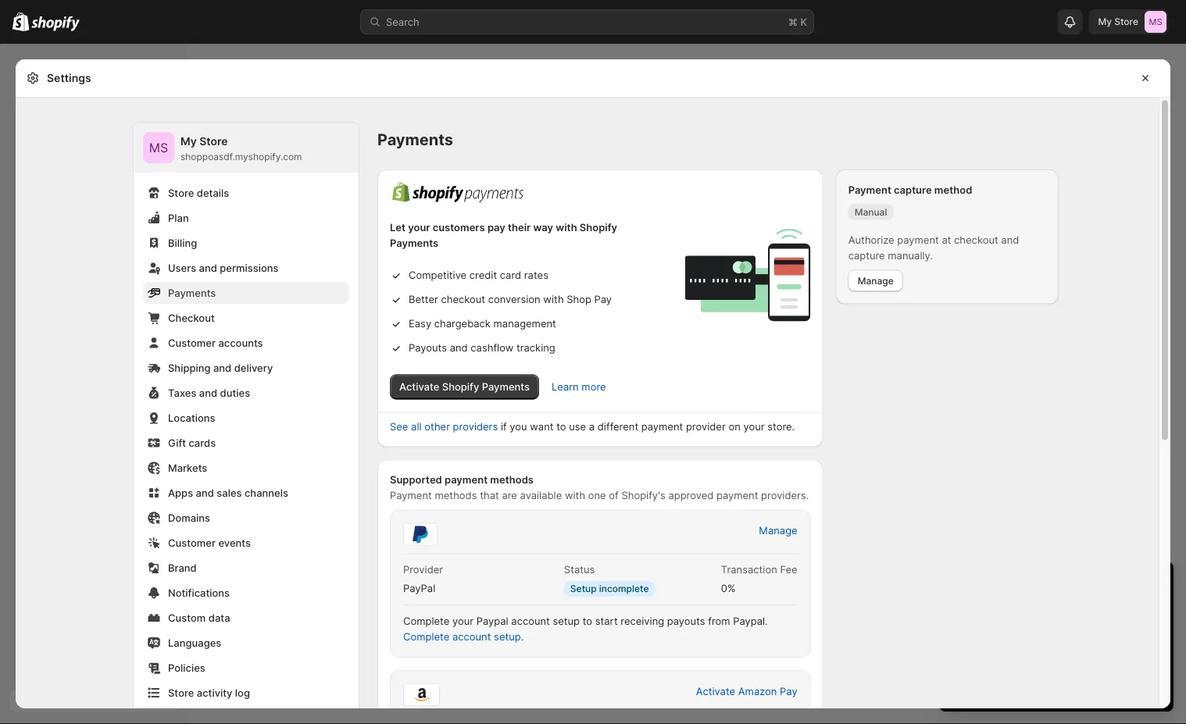 Task type: locate. For each thing, give the bounding box(es) containing it.
0 vertical spatial my
[[1099, 16, 1113, 27]]

manage inside button
[[858, 275, 894, 287]]

0 horizontal spatial my
[[181, 135, 197, 148]]

manage down providers.
[[760, 525, 798, 537]]

0 vertical spatial customer
[[168, 337, 216, 349]]

and for users and permissions
[[199, 262, 217, 274]]

gift
[[168, 437, 186, 449]]

capture left method
[[895, 184, 933, 196]]

paypal express image
[[403, 523, 438, 546]]

duties
[[220, 387, 250, 399]]

amazon pay image
[[403, 684, 440, 707]]

store up the plan
[[168, 187, 194, 199]]

0 horizontal spatial checkout
[[441, 294, 486, 306]]

my right ms button
[[181, 135, 197, 148]]

if
[[501, 421, 507, 433]]

see all other providers link
[[390, 421, 498, 433]]

my store
[[1099, 16, 1139, 27]]

0 horizontal spatial your
[[408, 222, 430, 234]]

domains link
[[143, 507, 350, 529]]

receiving
[[621, 615, 665, 627]]

accounts
[[218, 337, 263, 349]]

and right 'users' on the left of the page
[[199, 262, 217, 274]]

capture
[[895, 184, 933, 196], [849, 250, 886, 262]]

shopify right way
[[580, 222, 618, 234]]

payment inside authorize payment at checkout and capture manually.
[[898, 234, 940, 246]]

1 horizontal spatial manage
[[858, 275, 894, 287]]

better checkout conversion with shop pay
[[409, 294, 612, 306]]

0 horizontal spatial methods
[[435, 490, 477, 502]]

that
[[480, 490, 499, 502]]

cards
[[189, 437, 216, 449]]

complete account setup. link
[[394, 626, 533, 648]]

payments
[[378, 130, 454, 149], [390, 237, 439, 249], [168, 287, 216, 299], [482, 381, 530, 393]]

1 horizontal spatial shopify image
[[31, 16, 80, 32]]

0 vertical spatial activate
[[400, 381, 440, 393]]

domains
[[168, 512, 210, 524]]

learn more
[[552, 381, 606, 393]]

payments inside let your customers pay their way with shopify payments
[[390, 237, 439, 249]]

0 vertical spatial pay
[[595, 294, 612, 306]]

1 horizontal spatial to
[[583, 615, 593, 627]]

taxes
[[168, 387, 197, 399]]

shipping
[[168, 362, 211, 374]]

and inside 'link'
[[196, 487, 214, 499]]

methods
[[491, 474, 534, 486], [435, 490, 477, 502]]

1 horizontal spatial my
[[1099, 16, 1113, 27]]

1 horizontal spatial shopify
[[580, 222, 618, 234]]

capture inside authorize payment at checkout and capture manually.
[[849, 250, 886, 262]]

0 vertical spatial account
[[512, 615, 550, 627]]

store inside "link"
[[168, 187, 194, 199]]

0 vertical spatial checkout
[[955, 234, 999, 246]]

your inside let your customers pay their way with shopify payments
[[408, 222, 430, 234]]

a
[[589, 421, 595, 433]]

my store image
[[143, 132, 174, 163]]

activate up all
[[400, 381, 440, 393]]

apps and sales channels
[[168, 487, 288, 499]]

my inside my store shoppoasdf.myshopify.com
[[181, 135, 197, 148]]

1 vertical spatial capture
[[849, 250, 886, 262]]

0 horizontal spatial pay
[[595, 294, 612, 306]]

payments inside 'link'
[[168, 287, 216, 299]]

billing link
[[143, 232, 350, 254]]

1 horizontal spatial payment
[[849, 184, 892, 196]]

activate left amazon
[[696, 686, 736, 698]]

0 horizontal spatial manage
[[760, 525, 798, 537]]

1 vertical spatial to
[[583, 615, 593, 627]]

customer down checkout
[[168, 337, 216, 349]]

and right apps
[[196, 487, 214, 499]]

your inside complete your paypal account setup to start receiving payouts from paypal. complete account setup.
[[453, 615, 474, 627]]

1 vertical spatial complete
[[403, 631, 450, 643]]

2 vertical spatial your
[[453, 615, 474, 627]]

and right at
[[1002, 234, 1020, 246]]

easy chargeback management
[[409, 318, 557, 330]]

use
[[569, 421, 587, 433]]

languages
[[168, 637, 222, 649]]

taxes and duties link
[[143, 382, 350, 404]]

with left shop
[[544, 294, 564, 306]]

your right on
[[744, 421, 765, 433]]

0 horizontal spatial capture
[[849, 250, 886, 262]]

with left one
[[565, 490, 586, 502]]

0 vertical spatial manage
[[858, 275, 894, 287]]

to left start
[[583, 615, 593, 627]]

0 horizontal spatial payment
[[390, 490, 432, 502]]

checkout up chargeback
[[441, 294, 486, 306]]

tracking
[[517, 342, 556, 354]]

2 customer from the top
[[168, 537, 216, 549]]

pay
[[595, 294, 612, 306], [780, 686, 798, 698]]

and for shipping and delivery
[[213, 362, 232, 374]]

paypal.
[[734, 615, 768, 627]]

brand link
[[143, 558, 350, 579]]

payment up the 'manual'
[[849, 184, 892, 196]]

data
[[209, 612, 230, 624]]

1 vertical spatial activate
[[696, 686, 736, 698]]

manual
[[855, 206, 888, 218]]

1 horizontal spatial checkout
[[955, 234, 999, 246]]

shopify payments image
[[390, 182, 526, 203]]

customer accounts
[[168, 337, 263, 349]]

pay right shop
[[595, 294, 612, 306]]

0 horizontal spatial activate
[[400, 381, 440, 393]]

locations link
[[143, 407, 350, 429]]

0 horizontal spatial shopify
[[442, 381, 480, 393]]

1 vertical spatial with
[[544, 294, 564, 306]]

payment capture method
[[849, 184, 973, 196]]

dialog
[[1178, 59, 1187, 709]]

provider
[[686, 421, 726, 433]]

of
[[609, 490, 619, 502]]

payments down let
[[390, 237, 439, 249]]

method
[[935, 184, 973, 196]]

0 vertical spatial payment
[[849, 184, 892, 196]]

1 customer from the top
[[168, 337, 216, 349]]

setup.
[[494, 631, 524, 643]]

methods up are
[[491, 474, 534, 486]]

capture down authorize
[[849, 250, 886, 262]]

you
[[510, 421, 528, 433]]

0 vertical spatial your
[[408, 222, 430, 234]]

account up setup.
[[512, 615, 550, 627]]

shop
[[567, 294, 592, 306]]

and right the taxes
[[199, 387, 217, 399]]

store up shoppoasdf.myshopify.com
[[200, 135, 228, 148]]

0 vertical spatial capture
[[895, 184, 933, 196]]

1 horizontal spatial your
[[453, 615, 474, 627]]

1 vertical spatial my
[[181, 135, 197, 148]]

incomplete
[[600, 584, 649, 595]]

payments up checkout
[[168, 287, 216, 299]]

0 horizontal spatial account
[[453, 631, 491, 643]]

shop settings menu element
[[134, 123, 359, 714]]

payments inside button
[[482, 381, 530, 393]]

your
[[408, 222, 430, 234], [744, 421, 765, 433], [453, 615, 474, 627]]

to
[[557, 421, 567, 433], [583, 615, 593, 627]]

from
[[709, 615, 731, 627]]

payment down supported
[[390, 490, 432, 502]]

1 vertical spatial manage
[[760, 525, 798, 537]]

methods left that
[[435, 490, 477, 502]]

shopify's
[[622, 490, 666, 502]]

1 vertical spatial customer
[[168, 537, 216, 549]]

markets link
[[143, 457, 350, 479]]

payment
[[898, 234, 940, 246], [642, 421, 684, 433], [445, 474, 488, 486], [717, 490, 759, 502]]

shopify image
[[13, 12, 29, 31], [31, 16, 80, 32]]

your left paypal
[[453, 615, 474, 627]]

notifications link
[[143, 583, 350, 604]]

payments link
[[143, 282, 350, 304]]

other
[[425, 421, 450, 433]]

⌘ k
[[789, 16, 808, 28]]

payment up manually.
[[898, 234, 940, 246]]

customer down domains
[[168, 537, 216, 549]]

account down paypal
[[453, 631, 491, 643]]

your right let
[[408, 222, 430, 234]]

manage down authorize
[[858, 275, 894, 287]]

fee
[[781, 564, 798, 576]]

1 vertical spatial payment
[[390, 490, 432, 502]]

1 vertical spatial pay
[[780, 686, 798, 698]]

markets
[[168, 462, 207, 474]]

to left use
[[557, 421, 567, 433]]

my left my store image
[[1099, 16, 1113, 27]]

supported payment methods payment methods that are available with one of shopify's approved payment providers.
[[390, 474, 810, 502]]

and down chargeback
[[450, 342, 468, 354]]

2 days left in your trial element
[[940, 603, 1174, 712]]

activate
[[400, 381, 440, 393], [696, 686, 736, 698]]

apps
[[168, 487, 193, 499]]

1 vertical spatial shopify
[[442, 381, 480, 393]]

manage
[[858, 275, 894, 287], [760, 525, 798, 537]]

and down customer accounts
[[213, 362, 232, 374]]

1 horizontal spatial activate
[[696, 686, 736, 698]]

activate shopify payments
[[400, 381, 530, 393]]

want
[[530, 421, 554, 433]]

pay right amazon
[[780, 686, 798, 698]]

0 vertical spatial with
[[556, 222, 578, 234]]

shopify up the providers
[[442, 381, 480, 393]]

0 vertical spatial methods
[[491, 474, 534, 486]]

users and permissions
[[168, 262, 279, 274]]

customers
[[433, 222, 485, 234]]

shipping and delivery
[[168, 362, 273, 374]]

and inside authorize payment at checkout and capture manually.
[[1002, 234, 1020, 246]]

2 vertical spatial with
[[565, 490, 586, 502]]

shopify inside let your customers pay their way with shopify payments
[[580, 222, 618, 234]]

0 vertical spatial shopify
[[580, 222, 618, 234]]

transaction
[[722, 564, 778, 576]]

payouts
[[409, 342, 447, 354]]

notifications
[[168, 587, 230, 599]]

customer events link
[[143, 532, 350, 554]]

and
[[1002, 234, 1020, 246], [199, 262, 217, 274], [450, 342, 468, 354], [213, 362, 232, 374], [199, 387, 217, 399], [196, 487, 214, 499]]

and for payouts and cashflow tracking
[[450, 342, 468, 354]]

with right way
[[556, 222, 578, 234]]

payment
[[849, 184, 892, 196], [390, 490, 432, 502]]

my
[[1099, 16, 1113, 27], [181, 135, 197, 148]]

ms button
[[143, 132, 174, 163]]

with
[[556, 222, 578, 234], [544, 294, 564, 306], [565, 490, 586, 502]]

customer for customer accounts
[[168, 337, 216, 349]]

0 vertical spatial complete
[[403, 615, 450, 627]]

0 horizontal spatial shopify image
[[13, 12, 29, 31]]

1 vertical spatial account
[[453, 631, 491, 643]]

payments up the if
[[482, 381, 530, 393]]

manage link
[[750, 520, 807, 542]]

0 vertical spatial to
[[557, 421, 567, 433]]

complete your paypal account setup to start receiving payouts from paypal. complete account setup.
[[403, 615, 768, 643]]

checkout right at
[[955, 234, 999, 246]]

status
[[564, 564, 595, 576]]

customer for customer events
[[168, 537, 216, 549]]

1 horizontal spatial pay
[[780, 686, 798, 698]]

users and permissions link
[[143, 257, 350, 279]]

2 horizontal spatial your
[[744, 421, 765, 433]]

1 vertical spatial your
[[744, 421, 765, 433]]

payment inside supported payment methods payment methods that are available with one of shopify's approved payment providers.
[[390, 490, 432, 502]]

checkout
[[955, 234, 999, 246], [441, 294, 486, 306]]

locations
[[168, 412, 215, 424]]

checkout inside authorize payment at checkout and capture manually.
[[955, 234, 999, 246]]

store left my store image
[[1115, 16, 1139, 27]]



Task type: describe. For each thing, give the bounding box(es) containing it.
my store shoppoasdf.myshopify.com
[[181, 135, 302, 163]]

settings dialog
[[16, 59, 1171, 725]]

store activity log link
[[143, 683, 350, 705]]

sales
[[217, 487, 242, 499]]

authorize payment at checkout and capture manually.
[[849, 234, 1020, 262]]

more
[[582, 381, 606, 393]]

0%
[[722, 583, 736, 595]]

custom data link
[[143, 608, 350, 629]]

and for taxes and duties
[[199, 387, 217, 399]]

pay
[[488, 222, 506, 234]]

1 horizontal spatial methods
[[491, 474, 534, 486]]

your for let your customers pay their way with shopify payments
[[408, 222, 430, 234]]

details
[[197, 187, 229, 199]]

manage for manage button in the top of the page
[[858, 275, 894, 287]]

activity
[[197, 687, 233, 699]]

payment left provider
[[642, 421, 684, 433]]

manage button
[[849, 270, 904, 292]]

manually.
[[888, 250, 934, 262]]

shoppoasdf.myshopify.com
[[181, 151, 302, 163]]

taxes and duties
[[168, 387, 250, 399]]

let
[[390, 222, 406, 234]]

setup
[[571, 584, 597, 595]]

store details
[[168, 187, 229, 199]]

my store image
[[1146, 11, 1167, 33]]

activate for activate shopify payments
[[400, 381, 440, 393]]

card
[[500, 269, 522, 281]]

events
[[218, 537, 251, 549]]

setup
[[553, 615, 580, 627]]

management
[[494, 318, 557, 330]]

store activity log
[[168, 687, 250, 699]]

checkout link
[[143, 307, 350, 329]]

k
[[801, 16, 808, 28]]

custom
[[168, 612, 206, 624]]

my for my store
[[1099, 16, 1113, 27]]

checkout
[[168, 312, 215, 324]]

providers
[[453, 421, 498, 433]]

plan
[[168, 212, 189, 224]]

to inside complete your paypal account setup to start receiving payouts from paypal. complete account setup.
[[583, 615, 593, 627]]

competitive credit card rates
[[409, 269, 549, 281]]

way
[[534, 222, 554, 234]]

easy
[[409, 318, 432, 330]]

custom data
[[168, 612, 230, 624]]

with inside let your customers pay their way with shopify payments
[[556, 222, 578, 234]]

your for complete your paypal account setup to start receiving payouts from paypal. complete account setup.
[[453, 615, 474, 627]]

gift cards link
[[143, 432, 350, 454]]

their
[[508, 222, 531, 234]]

my for my store shoppoasdf.myshopify.com
[[181, 135, 197, 148]]

gift cards
[[168, 437, 216, 449]]

store down policies
[[168, 687, 194, 699]]

2 complete from the top
[[403, 631, 450, 643]]

permissions
[[220, 262, 279, 274]]

credit
[[470, 269, 497, 281]]

store details link
[[143, 182, 350, 204]]

payments up shopify payments image
[[378, 130, 454, 149]]

status setup incomplete
[[564, 564, 649, 595]]

manage for manage link
[[760, 525, 798, 537]]

activate for activate amazon pay
[[696, 686, 736, 698]]

1 vertical spatial checkout
[[441, 294, 486, 306]]

policies
[[168, 662, 205, 674]]

billing
[[168, 237, 197, 249]]

with inside supported payment methods payment methods that are available with one of shopify's approved payment providers.
[[565, 490, 586, 502]]

delivery
[[234, 362, 273, 374]]

learn
[[552, 381, 579, 393]]

store inside my store shoppoasdf.myshopify.com
[[200, 135, 228, 148]]

0 horizontal spatial to
[[557, 421, 567, 433]]

and for apps and sales channels
[[196, 487, 214, 499]]

1 vertical spatial methods
[[435, 490, 477, 502]]

search
[[386, 16, 420, 28]]

payment right approved
[[717, 490, 759, 502]]

activate amazon pay
[[696, 686, 798, 698]]

store.
[[768, 421, 795, 433]]

conversion
[[488, 294, 541, 306]]

users
[[168, 262, 196, 274]]

1 complete from the top
[[403, 615, 450, 627]]

providers.
[[762, 490, 810, 502]]

activate shopify payments button
[[390, 375, 540, 400]]

apps and sales channels link
[[143, 482, 350, 504]]

start
[[596, 615, 618, 627]]

transaction fee 0%
[[722, 564, 798, 595]]

payment up that
[[445, 474, 488, 486]]

log
[[235, 687, 250, 699]]

better
[[409, 294, 439, 306]]

customer accounts link
[[143, 332, 350, 354]]

brand
[[168, 562, 197, 574]]

different
[[598, 421, 639, 433]]

pay inside button
[[780, 686, 798, 698]]

on
[[729, 421, 741, 433]]

shipping and delivery link
[[143, 357, 350, 379]]

amazon
[[739, 686, 778, 698]]

available
[[520, 490, 562, 502]]

provider
[[403, 564, 443, 576]]

customer events
[[168, 537, 251, 549]]

channels
[[245, 487, 288, 499]]

shopify inside button
[[442, 381, 480, 393]]

policies link
[[143, 658, 350, 679]]

payouts
[[668, 615, 706, 627]]

1 horizontal spatial capture
[[895, 184, 933, 196]]

1 horizontal spatial account
[[512, 615, 550, 627]]

payouts and cashflow tracking
[[409, 342, 556, 354]]

competitive
[[409, 269, 467, 281]]



Task type: vqa. For each thing, say whether or not it's contained in the screenshot.
ADD to the bottom
no



